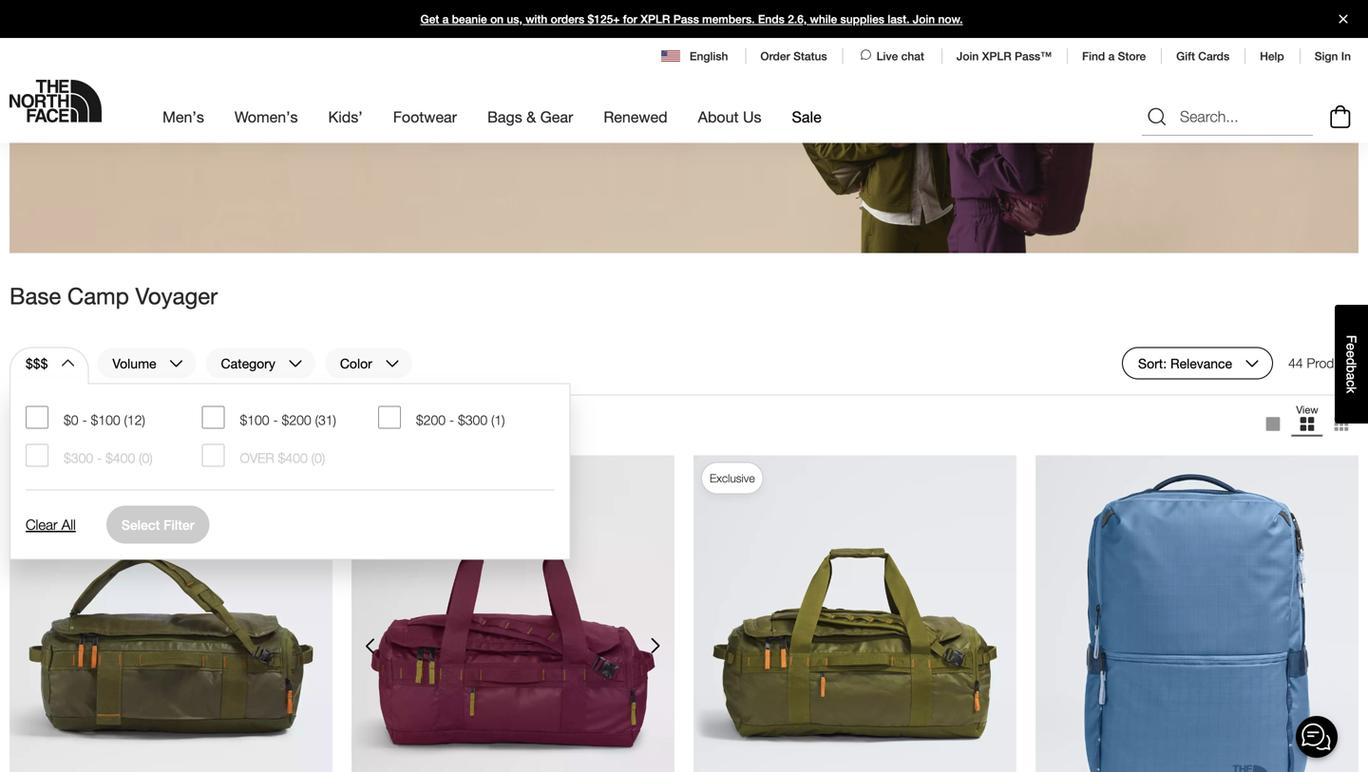 Task type: vqa. For each thing, say whether or not it's contained in the screenshot.
TOO BIG
no



Task type: describe. For each thing, give the bounding box(es) containing it.
$300 - $400 (0) link
[[26, 444, 202, 467]]

products
[[1307, 356, 1359, 371]]

$300 - $400 (0)
[[64, 450, 153, 466]]

1 horizontal spatial base
[[156, 106, 218, 137]]

live chat
[[877, 49, 924, 63]]

women's
[[235, 108, 298, 126]]

footwear
[[393, 108, 457, 126]]

relevance
[[1171, 356, 1232, 371]]

order status
[[761, 49, 827, 63]]

$100 - $200 (31) element
[[240, 412, 336, 428]]

order
[[761, 49, 790, 63]]

$200 - $300 (1) element
[[416, 412, 505, 428]]

close image
[[1331, 15, 1356, 23]]

bags
[[487, 108, 522, 126]]

members.
[[702, 12, 755, 26]]

2 $100 from the left
[[240, 412, 269, 428]]

&
[[527, 108, 536, 126]]

find a store
[[1082, 49, 1146, 63]]

join xplr pass™
[[957, 49, 1052, 63]]

$0 - $100 (12) link
[[26, 406, 202, 429]]

view button
[[1290, 404, 1325, 445]]

view cart image
[[1325, 103, 1356, 131]]

0 vertical spatial camp
[[225, 106, 299, 137]]

in
[[1341, 49, 1351, 63]]

live chat button
[[858, 48, 926, 65]]

sale
[[792, 108, 822, 126]]

(0) inside over $400 (0) element
[[311, 450, 325, 466]]

$0 - $100 (12)
[[64, 412, 145, 428]]

$0
[[64, 412, 78, 428]]

$200 - $300 (1) link
[[378, 406, 554, 429]]

1 horizontal spatial voyager
[[306, 106, 405, 137]]

base camp voyager duffel—32l image
[[10, 455, 333, 772]]

swipe  next image
[[640, 632, 671, 662]]

the north face home page image
[[10, 80, 102, 123]]

about us link
[[698, 91, 762, 143]]

0 horizontal spatial voyager
[[135, 282, 218, 309]]

english
[[690, 49, 728, 63]]

men's
[[162, 108, 204, 126]]

search all image
[[1146, 106, 1169, 128]]

get
[[420, 12, 439, 26]]

sign in button
[[1315, 49, 1351, 63]]

view
[[1296, 404, 1318, 416]]

$400 inside over $400 (0) element
[[278, 450, 308, 466]]

gift cards link
[[1176, 49, 1230, 63]]

a for find
[[1108, 49, 1115, 63]]

bags & gear
[[487, 108, 573, 126]]

base camp voyager duffel—42l image
[[352, 455, 675, 772]]

renewed link
[[604, 91, 668, 143]]

select
[[121, 517, 160, 533]]

a inside button
[[1344, 373, 1359, 380]]

gift cards
[[1176, 49, 1230, 63]]

orders
[[551, 12, 585, 26]]

kids' link
[[328, 91, 363, 143]]

sale link
[[792, 91, 822, 143]]

over
[[240, 450, 274, 466]]

base camp voyager duffel—62l image
[[694, 455, 1017, 772]]

live
[[877, 49, 898, 63]]

get a beanie on us, with orders $125+ for xplr pass members. ends 2.6, while supplies last. join now.
[[420, 12, 963, 26]]

$100 - $200 (31)
[[240, 412, 336, 428]]

color button
[[324, 347, 413, 380]]

sign in
[[1315, 49, 1351, 63]]

ends
[[758, 12, 785, 26]]

us
[[743, 108, 762, 126]]

k
[[1344, 387, 1359, 393]]

2 e from the top
[[1344, 351, 1359, 358]]

f e e d b a c k button
[[1335, 305, 1368, 424]]

color
[[340, 356, 372, 371]]

kids'
[[328, 108, 363, 126]]

clear
[[26, 517, 58, 533]]

0 horizontal spatial base
[[10, 282, 61, 309]]

- for $200
[[449, 412, 454, 428]]

gift
[[1176, 49, 1195, 63]]

(12)
[[124, 412, 145, 428]]

find
[[1082, 49, 1105, 63]]

1 e from the top
[[1344, 343, 1359, 351]]

meet the base camp voyager family.
[[40, 106, 498, 137]]

(0) inside $300 - $400 (0) element
[[139, 450, 153, 466]]

help link
[[1260, 49, 1284, 63]]

status
[[793, 49, 827, 63]]

category button
[[205, 347, 316, 380]]

with
[[526, 12, 548, 26]]



Task type: locate. For each thing, give the bounding box(es) containing it.
e up b
[[1344, 351, 1359, 358]]

the
[[109, 106, 148, 137]]

volume
[[112, 356, 156, 371]]

exclusive
[[710, 472, 755, 485]]

for
[[623, 12, 637, 26]]

over $400 (0) element
[[240, 450, 325, 466]]

base camp voyager daypack image
[[1036, 455, 1359, 772]]

sort: relevance
[[1138, 356, 1232, 371]]

a up k
[[1344, 373, 1359, 380]]

sign
[[1315, 49, 1338, 63]]

(0) down (31)
[[311, 450, 325, 466]]

1 vertical spatial join
[[957, 49, 979, 63]]

xplr left pass™
[[982, 49, 1012, 63]]

bags & gear link
[[487, 91, 573, 143]]

chat
[[901, 49, 924, 63]]

(1)
[[491, 412, 505, 428]]

camp right men's link
[[225, 106, 299, 137]]

join down now.
[[957, 49, 979, 63]]

a
[[442, 12, 449, 26], [1108, 49, 1115, 63], [1344, 373, 1359, 380]]

gear
[[540, 108, 573, 126]]

store
[[1118, 49, 1146, 63]]

1 horizontal spatial (0)
[[311, 450, 325, 466]]

a right get
[[442, 12, 449, 26]]

c
[[1344, 380, 1359, 387]]

select filter button
[[106, 506, 210, 544]]

0 horizontal spatial camp
[[67, 282, 129, 309]]

base camp voyager
[[10, 282, 218, 309]]

0 vertical spatial xplr
[[641, 12, 670, 26]]

1 horizontal spatial $200
[[416, 412, 446, 428]]

family.
[[413, 106, 490, 137]]

swipe previous image
[[355, 632, 386, 662]]

us,
[[507, 12, 522, 26]]

2.6,
[[788, 12, 807, 26]]

- for $100
[[273, 412, 278, 428]]

$400 right over
[[278, 450, 308, 466]]

2 $200 from the left
[[416, 412, 446, 428]]

0 horizontal spatial join
[[913, 12, 935, 26]]

(31)
[[315, 412, 336, 428]]

- for $0
[[82, 412, 87, 428]]

pass
[[673, 12, 699, 26]]

english link
[[661, 48, 730, 65]]

voyager
[[306, 106, 405, 137], [135, 282, 218, 309]]

studio shot of a man in all green tekware from the north face and a woman in all purple with base camp voyagers on their backs. image
[[10, 0, 1359, 253]]

on
[[490, 12, 504, 26]]

$100 up over
[[240, 412, 269, 428]]

1 horizontal spatial a
[[1108, 49, 1115, 63]]

1 $400 from the left
[[106, 450, 135, 466]]

0 horizontal spatial $400
[[106, 450, 135, 466]]

0 vertical spatial $300
[[458, 412, 488, 428]]

$400 inside $300 - $400 (0) element
[[106, 450, 135, 466]]

camp up volume
[[67, 282, 129, 309]]

1 vertical spatial a
[[1108, 49, 1115, 63]]

$100 left (12)
[[91, 412, 120, 428]]

view list box
[[1256, 404, 1359, 445]]

f e e d b a c k
[[1344, 335, 1359, 393]]

a right find
[[1108, 49, 1115, 63]]

2 (0) from the left
[[311, 450, 325, 466]]

1 horizontal spatial $100
[[240, 412, 269, 428]]

2 vertical spatial a
[[1344, 373, 1359, 380]]

while
[[810, 12, 837, 26]]

$$$ button
[[10, 347, 89, 380]]

sort:
[[1138, 356, 1167, 371]]

1 horizontal spatial $400
[[278, 450, 308, 466]]

$200 - $300 (1)
[[416, 412, 505, 428]]

$300 - $400 (0) element
[[64, 450, 153, 466]]

pass™
[[1015, 49, 1052, 63]]

about
[[698, 108, 739, 126]]

select filter
[[121, 517, 194, 533]]

get a beanie on us, with orders $125+ for xplr pass members. ends 2.6, while supplies last. join now. link
[[0, 0, 1368, 38]]

over $400 (0) link
[[202, 444, 378, 467]]

$400 down (12)
[[106, 450, 135, 466]]

join xplr pass™ link
[[957, 49, 1052, 63]]

Search search field
[[1142, 98, 1313, 136]]

1 horizontal spatial xplr
[[982, 49, 1012, 63]]

2 horizontal spatial a
[[1344, 373, 1359, 380]]

about us
[[698, 108, 762, 126]]

find a store link
[[1082, 49, 1146, 63]]

clear all
[[26, 517, 76, 533]]

$125+
[[588, 12, 620, 26]]

1 vertical spatial xplr
[[982, 49, 1012, 63]]

44 products status
[[1288, 347, 1359, 380]]

$400
[[106, 450, 135, 466], [278, 450, 308, 466]]

- down $0 - $100 (12) element
[[97, 450, 102, 466]]

cards
[[1198, 49, 1230, 63]]

$300 inside $300 - $400 (0) element
[[64, 450, 93, 466]]

- left (1)
[[449, 412, 454, 428]]

- up over $400 (0) link
[[273, 412, 278, 428]]

0 vertical spatial base
[[156, 106, 218, 137]]

$$$
[[26, 356, 48, 371]]

44
[[1288, 356, 1303, 371]]

xplr right for
[[641, 12, 670, 26]]

1 (0) from the left
[[139, 450, 153, 466]]

(0) down (12)
[[139, 450, 153, 466]]

0 vertical spatial join
[[913, 12, 935, 26]]

1 $200 from the left
[[282, 412, 311, 428]]

base right the
[[156, 106, 218, 137]]

$300 down $0 on the left of page
[[64, 450, 93, 466]]

sort: relevance button
[[1122, 347, 1273, 380]]

$300 inside the $200 - $300 (1) element
[[458, 412, 488, 428]]

e up the d
[[1344, 343, 1359, 351]]

order status link
[[761, 49, 827, 63]]

f
[[1344, 335, 1359, 343]]

- for $300
[[97, 450, 102, 466]]

join right last.
[[913, 12, 935, 26]]

$300 left (1)
[[458, 412, 488, 428]]

all
[[62, 517, 76, 533]]

0 vertical spatial voyager
[[306, 106, 405, 137]]

meet
[[40, 106, 102, 137]]

$200 left (31)
[[282, 412, 311, 428]]

0 horizontal spatial xplr
[[641, 12, 670, 26]]

volume button
[[96, 347, 197, 380]]

now.
[[938, 12, 963, 26]]

$300
[[458, 412, 488, 428], [64, 450, 93, 466]]

1 horizontal spatial camp
[[225, 106, 299, 137]]

0 horizontal spatial $100
[[91, 412, 120, 428]]

1 horizontal spatial $300
[[458, 412, 488, 428]]

0 horizontal spatial (0)
[[139, 450, 153, 466]]

women's link
[[235, 91, 298, 143]]

0 horizontal spatial $300
[[64, 450, 93, 466]]

beanie
[[452, 12, 487, 26]]

$200 left (1)
[[416, 412, 446, 428]]

men's link
[[162, 91, 204, 143]]

1 horizontal spatial join
[[957, 49, 979, 63]]

last.
[[888, 12, 910, 26]]

0 horizontal spatial $200
[[282, 412, 311, 428]]

$0 - $100 (12) element
[[64, 412, 145, 428]]

0 horizontal spatial a
[[442, 12, 449, 26]]

$200
[[282, 412, 311, 428], [416, 412, 446, 428]]

filter
[[164, 517, 194, 533]]

base up $$$ on the left top of page
[[10, 282, 61, 309]]

supplies
[[840, 12, 885, 26]]

2 $400 from the left
[[278, 450, 308, 466]]

1 vertical spatial camp
[[67, 282, 129, 309]]

over $400 (0)
[[240, 450, 325, 466]]

1 vertical spatial voyager
[[135, 282, 218, 309]]

join
[[913, 12, 935, 26], [957, 49, 979, 63]]

- right $0 on the left of page
[[82, 412, 87, 428]]

0 vertical spatial a
[[442, 12, 449, 26]]

d
[[1344, 358, 1359, 365]]

footwear link
[[393, 91, 457, 143]]

base
[[156, 106, 218, 137], [10, 282, 61, 309]]

a for get
[[442, 12, 449, 26]]

$100 - $200 (31) link
[[202, 406, 378, 429]]

1 $100 from the left
[[91, 412, 120, 428]]

44 products
[[1288, 356, 1359, 371]]

renewed
[[604, 108, 668, 126]]

1 vertical spatial $300
[[64, 450, 93, 466]]

1 vertical spatial base
[[10, 282, 61, 309]]



